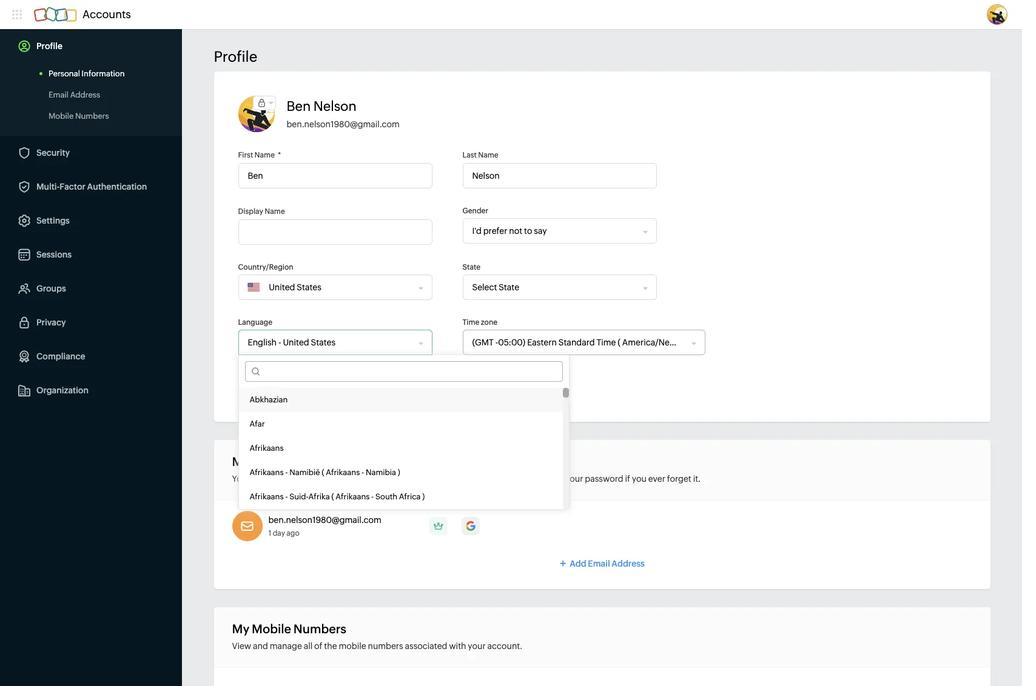 Task type: vqa. For each thing, say whether or not it's contained in the screenshot.
history
no



Task type: describe. For each thing, give the bounding box(es) containing it.
day
[[273, 530, 285, 538]]

abkhazian
[[250, 396, 288, 405]]

afrikaans up afrikaans - suid-afrika ( afrikaans - south africa )
[[326, 468, 360, 478]]

Search... field
[[260, 362, 563, 382]]

security
[[36, 148, 70, 158]]

reset
[[544, 475, 564, 484]]

numbers
[[368, 642, 403, 652]]

email for my
[[252, 455, 283, 469]]

manage
[[270, 642, 302, 652]]

save button
[[238, 374, 299, 398]]

ben
[[287, 99, 311, 114]]

information
[[82, 69, 125, 78]]

addresses
[[286, 455, 346, 469]]

1 vertical spatial ben.nelson1980@gmail.com
[[269, 516, 382, 526]]

ben.nelson1980@gmail.com 1 day ago
[[269, 516, 382, 538]]

afrikaans down email
[[336, 493, 370, 502]]

0 vertical spatial email
[[49, 90, 69, 100]]

add email address
[[570, 559, 645, 569]]

your inside my mobile numbers view and manage all of the mobile numbers associated with your account.
[[468, 642, 486, 652]]

afrikaans for afrikaans
[[250, 444, 284, 453]]

1 vertical spatial address
[[612, 559, 645, 569]]

language
[[238, 319, 273, 327]]

time
[[463, 319, 480, 327]]

all
[[304, 642, 313, 652]]

state
[[463, 263, 481, 272]]

name for display
[[265, 208, 285, 216]]

use
[[265, 475, 279, 484]]

my for my email addresses
[[232, 455, 250, 469]]

suid-
[[290, 493, 309, 502]]

afrikaans for afrikaans - suid-afrika ( afrikaans - south africa )
[[250, 493, 284, 502]]

0 vertical spatial ben.nelson1980@gmail.com
[[287, 120, 400, 129]]

primary image
[[429, 518, 448, 536]]

nelson
[[314, 99, 357, 114]]

first name *
[[238, 151, 281, 160]]

1 vertical spatial (
[[332, 493, 334, 502]]

cancel button
[[313, 374, 378, 398]]

0 horizontal spatial profile
[[36, 41, 63, 51]]

time zone
[[463, 319, 498, 327]]

and inside my email addresses you can use the following email addresses to sign in to your account and also to reset your password if you ever forget it.
[[500, 475, 515, 484]]

mprivacy image
[[253, 96, 270, 110]]

1 horizontal spatial profile
[[214, 49, 257, 65]]

multi-
[[36, 182, 60, 192]]

0 vertical spatial (
[[322, 468, 324, 478]]

0 horizontal spatial )
[[398, 468, 400, 478]]

*
[[278, 151, 281, 160]]

last
[[463, 151, 477, 160]]

addresses
[[357, 475, 397, 484]]

afrikaans - namibië ( afrikaans - namibia )
[[250, 468, 400, 478]]

view
[[232, 642, 251, 652]]

ago
[[287, 530, 300, 538]]

gender
[[463, 207, 489, 215]]

the inside my mobile numbers view and manage all of the mobile numbers associated with your account.
[[324, 642, 337, 652]]

of
[[314, 642, 323, 652]]

1
[[269, 530, 271, 538]]

email for add
[[588, 559, 610, 569]]

0 horizontal spatial your
[[446, 475, 464, 484]]

numbers inside my mobile numbers view and manage all of the mobile numbers associated with your account.
[[294, 623, 347, 637]]

settings
[[36, 216, 70, 226]]

name for first
[[255, 151, 275, 160]]

afrikaans for afrikaans - namibië ( afrikaans - namibia )
[[250, 468, 284, 478]]

mobile
[[339, 642, 366, 652]]

cancel
[[331, 381, 359, 391]]

south
[[376, 493, 398, 502]]

groups
[[36, 284, 66, 294]]



Task type: locate. For each thing, give the bounding box(es) containing it.
1 vertical spatial email
[[252, 455, 283, 469]]

africa
[[399, 493, 421, 502]]

0 horizontal spatial numbers
[[75, 112, 109, 121]]

2 horizontal spatial your
[[566, 475, 583, 484]]

compliance
[[36, 352, 85, 362]]

zone
[[481, 319, 498, 327]]

account
[[466, 475, 498, 484]]

1 horizontal spatial address
[[612, 559, 645, 569]]

email
[[334, 475, 355, 484]]

mobile down email address
[[49, 112, 74, 121]]

can
[[249, 475, 263, 484]]

the
[[281, 475, 294, 484], [324, 642, 337, 652]]

3 to from the left
[[534, 475, 542, 484]]

my up view
[[232, 623, 250, 637]]

the right use
[[281, 475, 294, 484]]

1 horizontal spatial )
[[422, 493, 425, 502]]

- right use
[[285, 468, 288, 478]]

0 horizontal spatial email
[[49, 90, 69, 100]]

your right with
[[468, 642, 486, 652]]

your right the reset on the right of the page
[[566, 475, 583, 484]]

2 horizontal spatial to
[[534, 475, 542, 484]]

mobile inside my mobile numbers view and manage all of the mobile numbers associated with your account.
[[252, 623, 291, 637]]

sessions
[[36, 250, 72, 260]]

afrikaans right "you"
[[250, 468, 284, 478]]

1 my from the top
[[232, 455, 250, 469]]

afar
[[250, 420, 265, 429]]

my
[[232, 455, 250, 469], [232, 623, 250, 637]]

to right the in
[[436, 475, 444, 484]]

country/region
[[238, 263, 293, 272]]

ben.nelson1980@gmail.com down 'nelson'
[[287, 120, 400, 129]]

address down personal information on the left top
[[70, 90, 100, 100]]

ben.nelson1980@gmail.com
[[287, 120, 400, 129], [269, 516, 382, 526]]

None field
[[463, 219, 644, 243], [260, 275, 414, 300], [463, 275, 644, 300], [239, 331, 419, 355], [463, 331, 692, 355], [463, 219, 644, 243], [260, 275, 414, 300], [463, 275, 644, 300], [239, 331, 419, 355], [463, 331, 692, 355]]

authentication
[[87, 182, 147, 192]]

email address
[[49, 90, 100, 100]]

0 vertical spatial address
[[70, 90, 100, 100]]

following
[[295, 475, 332, 484]]

the inside my email addresses you can use the following email addresses to sign in to your account and also to reset your password if you ever forget it.
[[281, 475, 294, 484]]

email inside my email addresses you can use the following email addresses to sign in to your account and also to reset your password if you ever forget it.
[[252, 455, 283, 469]]

account.
[[488, 642, 523, 652]]

0 vertical spatial and
[[500, 475, 515, 484]]

factor
[[60, 182, 86, 192]]

it.
[[693, 475, 701, 484]]

in
[[427, 475, 434, 484]]

mobile up manage at the bottom of page
[[252, 623, 291, 637]]

sign
[[409, 475, 425, 484]]

first
[[238, 151, 253, 160]]

your right the in
[[446, 475, 464, 484]]

0 vertical spatial the
[[281, 475, 294, 484]]

ben.nelson1980@gmail.com down afrika
[[269, 516, 382, 526]]

0 horizontal spatial address
[[70, 90, 100, 100]]

if
[[625, 475, 630, 484]]

namibië
[[290, 468, 320, 478]]

save
[[259, 381, 278, 391]]

and left also
[[500, 475, 515, 484]]

your
[[446, 475, 464, 484], [566, 475, 583, 484], [468, 642, 486, 652]]

None text field
[[238, 163, 432, 189], [463, 163, 657, 189], [238, 163, 432, 189], [463, 163, 657, 189]]

numbers down email address
[[75, 112, 109, 121]]

-
[[285, 468, 288, 478], [362, 468, 364, 478], [285, 493, 288, 502], [371, 493, 374, 502]]

0 vertical spatial my
[[232, 455, 250, 469]]

0 horizontal spatial to
[[399, 475, 407, 484]]

afrikaans down use
[[250, 493, 284, 502]]

1 vertical spatial the
[[324, 642, 337, 652]]

forget
[[667, 475, 692, 484]]

name left *
[[255, 151, 275, 160]]

name for last
[[478, 151, 499, 160]]

personal
[[49, 69, 80, 78]]

add
[[570, 559, 587, 569]]

afrikaans
[[250, 444, 284, 453], [250, 468, 284, 478], [326, 468, 360, 478], [250, 493, 284, 502], [336, 493, 370, 502]]

mobile
[[49, 112, 74, 121], [252, 623, 291, 637]]

(
[[322, 468, 324, 478], [332, 493, 334, 502]]

to left sign
[[399, 475, 407, 484]]

1 horizontal spatial (
[[332, 493, 334, 502]]

email down the personal at the left top of the page
[[49, 90, 69, 100]]

1 horizontal spatial and
[[500, 475, 515, 484]]

2 my from the top
[[232, 623, 250, 637]]

None text field
[[238, 220, 432, 245]]

afrikaans down afar
[[250, 444, 284, 453]]

0 horizontal spatial mobile
[[49, 112, 74, 121]]

password
[[585, 475, 624, 484]]

- left 'south'
[[371, 493, 374, 502]]

( right afrika
[[332, 493, 334, 502]]

profile up mprivacy image
[[214, 49, 257, 65]]

0 vertical spatial numbers
[[75, 112, 109, 121]]

2 to from the left
[[436, 475, 444, 484]]

you
[[232, 475, 247, 484]]

numbers up the of
[[294, 623, 347, 637]]

my email addresses you can use the following email addresses to sign in to your account and also to reset your password if you ever forget it.
[[232, 455, 701, 484]]

0 vertical spatial )
[[398, 468, 400, 478]]

1 vertical spatial mobile
[[252, 623, 291, 637]]

1 horizontal spatial to
[[436, 475, 444, 484]]

and inside my mobile numbers view and manage all of the mobile numbers associated with your account.
[[253, 642, 268, 652]]

) right africa
[[422, 493, 425, 502]]

you
[[632, 475, 647, 484]]

0 vertical spatial mobile
[[49, 112, 74, 121]]

to
[[399, 475, 407, 484], [436, 475, 444, 484], [534, 475, 542, 484]]

my for my mobile numbers
[[232, 623, 250, 637]]

last name
[[463, 151, 499, 160]]

mobile numbers
[[49, 112, 109, 121]]

and
[[500, 475, 515, 484], [253, 642, 268, 652]]

0 horizontal spatial and
[[253, 642, 268, 652]]

0 horizontal spatial (
[[322, 468, 324, 478]]

my mobile numbers view and manage all of the mobile numbers associated with your account.
[[232, 623, 523, 652]]

display name
[[238, 208, 285, 216]]

1 vertical spatial and
[[253, 642, 268, 652]]

0 horizontal spatial the
[[281, 475, 294, 484]]

email
[[49, 90, 69, 100], [252, 455, 283, 469], [588, 559, 610, 569]]

privacy
[[36, 318, 66, 328]]

ben nelson ben.nelson1980@gmail.com
[[287, 99, 400, 129]]

1 vertical spatial my
[[232, 623, 250, 637]]

multi-factor authentication
[[36, 182, 147, 192]]

( right the namibië
[[322, 468, 324, 478]]

organization
[[36, 386, 89, 396]]

1 horizontal spatial mobile
[[252, 623, 291, 637]]

with
[[449, 642, 466, 652]]

ever
[[649, 475, 666, 484]]

address right add
[[612, 559, 645, 569]]

display
[[238, 208, 263, 216]]

my inside my mobile numbers view and manage all of the mobile numbers associated with your account.
[[232, 623, 250, 637]]

profile up the personal at the left top of the page
[[36, 41, 63, 51]]

2 vertical spatial email
[[588, 559, 610, 569]]

also
[[517, 475, 533, 484]]

address
[[70, 90, 100, 100], [612, 559, 645, 569]]

email up use
[[252, 455, 283, 469]]

) right namibia
[[398, 468, 400, 478]]

1 vertical spatial )
[[422, 493, 425, 502]]

afrika
[[309, 493, 330, 502]]

1 horizontal spatial your
[[468, 642, 486, 652]]

accounts
[[83, 8, 131, 21]]

and right view
[[253, 642, 268, 652]]

1 horizontal spatial email
[[252, 455, 283, 469]]

afrikaans - suid-afrika ( afrikaans - south africa )
[[250, 493, 425, 502]]

name
[[255, 151, 275, 160], [478, 151, 499, 160], [265, 208, 285, 216]]

the right the of
[[324, 642, 337, 652]]

namibia
[[366, 468, 396, 478]]

personal information
[[49, 69, 125, 78]]

my up "you"
[[232, 455, 250, 469]]

1 vertical spatial numbers
[[294, 623, 347, 637]]

- left suid-
[[285, 493, 288, 502]]

profile
[[36, 41, 63, 51], [214, 49, 257, 65]]

email right add
[[588, 559, 610, 569]]

)
[[398, 468, 400, 478], [422, 493, 425, 502]]

name right last
[[478, 151, 499, 160]]

to right also
[[534, 475, 542, 484]]

numbers
[[75, 112, 109, 121], [294, 623, 347, 637]]

1 to from the left
[[399, 475, 407, 484]]

name right the display
[[265, 208, 285, 216]]

1 horizontal spatial numbers
[[294, 623, 347, 637]]

associated
[[405, 642, 447, 652]]

my inside my email addresses you can use the following email addresses to sign in to your account and also to reset your password if you ever forget it.
[[232, 455, 250, 469]]

2 horizontal spatial email
[[588, 559, 610, 569]]

1 horizontal spatial the
[[324, 642, 337, 652]]

- left namibia
[[362, 468, 364, 478]]



